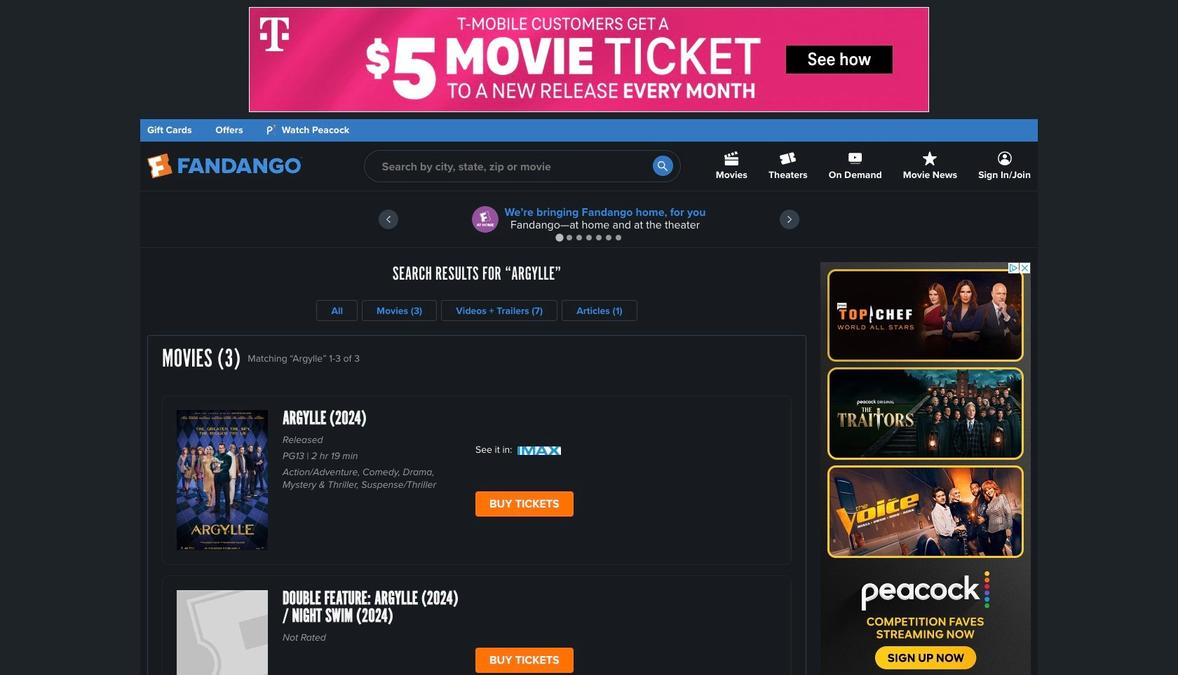 Task type: vqa. For each thing, say whether or not it's contained in the screenshot.
Search Field
yes



Task type: locate. For each thing, give the bounding box(es) containing it.
double feature: argylle (2024) / night swim (2024) image
[[177, 591, 268, 676]]

None search field
[[364, 150, 681, 182]]

argylle (2024) image
[[177, 411, 268, 551]]

region
[[140, 192, 1039, 248]]

advertisement element
[[249, 7, 930, 112], [821, 262, 1032, 676]]

Search by city, state, zip or movie text field
[[364, 150, 681, 182]]



Task type: describe. For each thing, give the bounding box(es) containing it.
select a slide to show tab list
[[140, 232, 1039, 243]]

offer icon image
[[473, 206, 499, 233]]

0 vertical spatial advertisement element
[[249, 7, 930, 112]]

1 vertical spatial advertisement element
[[821, 262, 1032, 676]]



